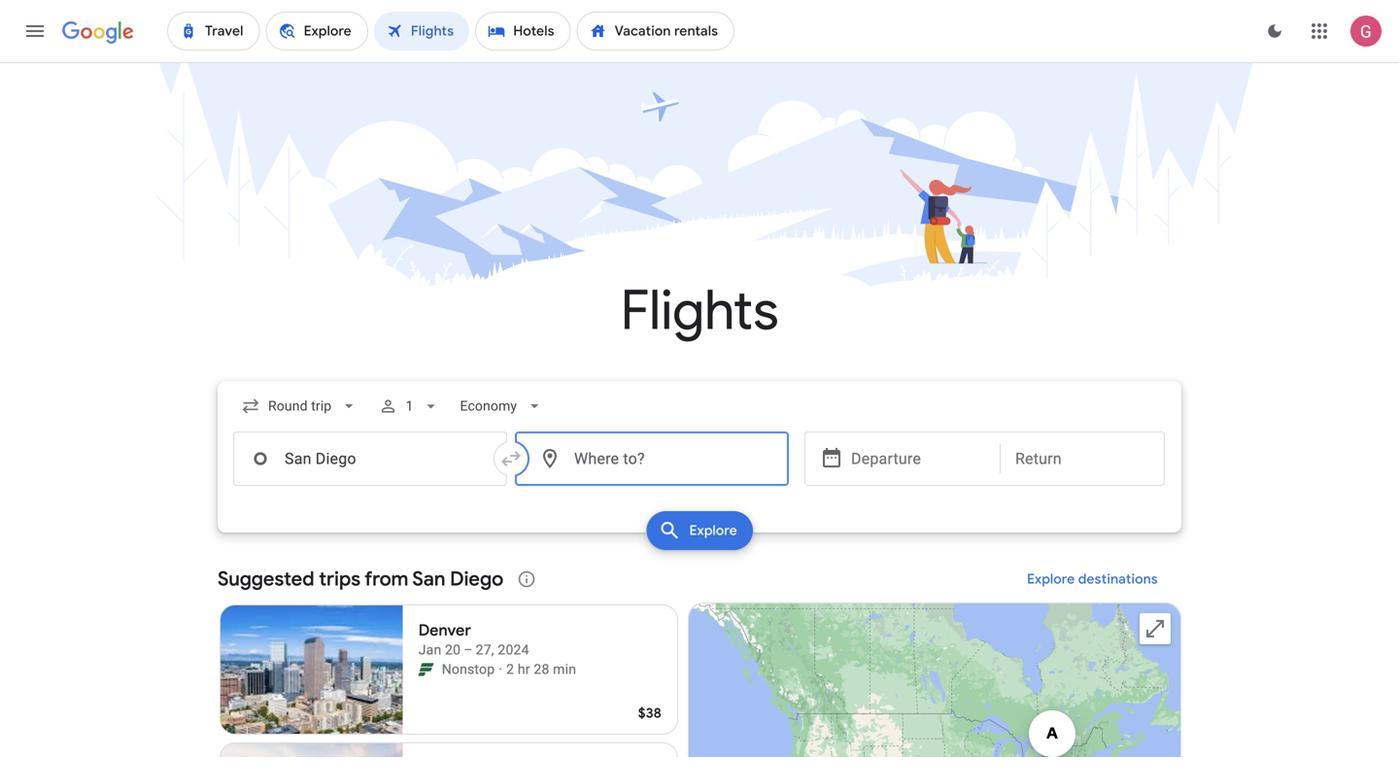 Task type: locate. For each thing, give the bounding box(es) containing it.
denver
[[419, 621, 471, 641]]

explore inside 'button'
[[1028, 571, 1076, 588]]

2 hr 28 min
[[507, 661, 577, 677]]

Departure text field
[[851, 433, 986, 485]]

None field
[[233, 389, 367, 424], [452, 389, 552, 424], [233, 389, 367, 424], [452, 389, 552, 424]]

explore down where to? text field on the bottom of the page
[[689, 522, 737, 539]]

 image
[[499, 660, 503, 679]]

explore for explore
[[689, 522, 737, 539]]

1 vertical spatial explore
[[1028, 571, 1076, 588]]

Where to? text field
[[515, 432, 789, 486]]

explore
[[689, 522, 737, 539], [1028, 571, 1076, 588]]

0 horizontal spatial explore
[[689, 522, 737, 539]]

explore inside button
[[689, 522, 737, 539]]

hr
[[518, 661, 530, 677]]

trips
[[319, 567, 361, 591]]

1 button
[[371, 383, 448, 430]]

suggested trips from san diego
[[218, 567, 504, 591]]

explore left destinations
[[1028, 571, 1076, 588]]

None text field
[[233, 432, 507, 486]]

san
[[413, 567, 446, 591]]

1 horizontal spatial explore
[[1028, 571, 1076, 588]]

min
[[553, 661, 577, 677]]

explore for explore destinations
[[1028, 571, 1076, 588]]

28
[[534, 661, 550, 677]]

38 US dollars text field
[[638, 705, 662, 722]]

0 vertical spatial explore
[[689, 522, 737, 539]]

from
[[365, 567, 409, 591]]

$38
[[638, 705, 662, 722]]



Task type: describe. For each thing, give the bounding box(es) containing it.
2024
[[498, 642, 529, 658]]

explore button
[[647, 511, 753, 550]]

destinations
[[1079, 571, 1159, 588]]

main menu image
[[23, 19, 47, 43]]

suggested trips from san diego region
[[218, 556, 1182, 757]]

denver jan 20 – 27, 2024
[[419, 621, 529, 658]]

flights
[[621, 277, 779, 346]]

Return text field
[[1016, 433, 1150, 485]]

suggested
[[218, 567, 314, 591]]

1
[[406, 398, 413, 414]]

frontier image
[[419, 662, 434, 677]]

change appearance image
[[1252, 8, 1299, 54]]

nonstop
[[442, 661, 495, 677]]

jan
[[419, 642, 442, 658]]

 image inside suggested trips from san diego region
[[499, 660, 503, 679]]

explore destinations
[[1028, 571, 1159, 588]]

20 – 27,
[[445, 642, 494, 658]]

2
[[507, 661, 514, 677]]

explore destinations button
[[1004, 556, 1182, 603]]

Flight search field
[[202, 381, 1197, 556]]

diego
[[450, 567, 504, 591]]



Task type: vqa. For each thing, say whether or not it's contained in the screenshot.
search field
no



